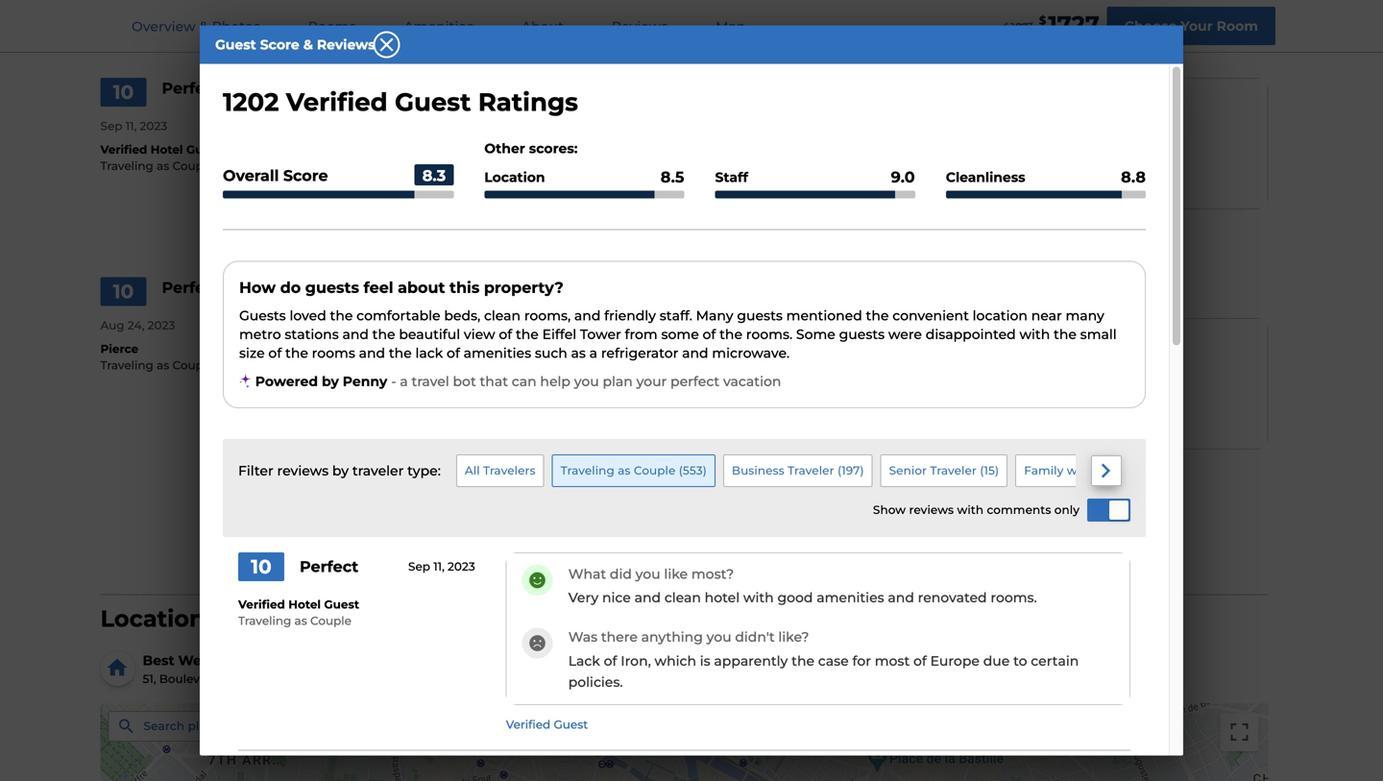 Task type: describe. For each thing, give the bounding box(es) containing it.
315
[[1196, 464, 1214, 478]]

show for show reviews with comments only
[[873, 503, 906, 517]]

beds,
[[444, 307, 481, 324]]

clean inside guests loved the comfortable beds, clean rooms, and friendly staff. many guests mentioned the convenient location near many metro stations and the beautiful view of the eiffel tower from some of the rooms. some guests were disappointed with the small size of the rooms and the lack of amenities such as a refrigerator and microwave.
[[484, 307, 521, 324]]

0 horizontal spatial is
[[470, 178, 480, 194]]

0 vertical spatial apparently
[[484, 178, 558, 194]]

1 vertical spatial 2023
[[148, 318, 175, 332]]

demeure
[[296, 652, 362, 669]]

1 horizontal spatial to
[[1014, 653, 1028, 669]]

1 vertical spatial what did you like most? very nice and clean hotel with good amenities and renovated rooms.
[[569, 566, 1038, 606]]

children
[[1138, 464, 1189, 478]]

traveler
[[353, 463, 404, 479]]

0 horizontal spatial $
[[1004, 21, 1009, 31]]

0 vertical spatial clean
[[434, 115, 471, 131]]

ratings
[[478, 87, 578, 117]]

0 vertical spatial europe
[[700, 178, 750, 194]]

2 vertical spatial most?
[[692, 566, 734, 582]]

1 horizontal spatial location
[[485, 169, 545, 185]]

reviews inside button
[[612, 18, 668, 35]]

1 vertical spatial 10
[[113, 280, 134, 303]]

0 horizontal spatial case
[[588, 178, 619, 194]]

with left young
[[1067, 464, 1094, 478]]

0 vertical spatial didn't
[[505, 154, 545, 170]]

1 vertical spatial location
[[100, 605, 205, 633]]

0 vertical spatial was there anything you didn't like? lack of iron, which is apparently the case for most of europe due to certain policies.
[[338, 154, 907, 194]]

8.5
[[661, 168, 685, 186]]

1 vertical spatial iron,
[[621, 653, 651, 669]]

51,
[[143, 672, 156, 686]]

$ 1831 $ 1727
[[1004, 11, 1100, 38]]

with down show all reviews
[[744, 590, 774, 606]]

2 vertical spatial 10
[[251, 555, 272, 579]]

map button
[[693, 1, 769, 52]]

0 horizontal spatial nice
[[372, 115, 401, 131]]

0 vertical spatial verified hotel guest traveling as couple
[[100, 143, 222, 173]]

senior traveler ( 15 )
[[889, 464, 1000, 478]]

2 vertical spatial guests
[[840, 326, 885, 343]]

1 horizontal spatial which
[[655, 653, 697, 669]]

choose
[[1125, 18, 1177, 34]]

15
[[985, 464, 996, 478]]

0 vertical spatial like?
[[548, 154, 579, 170]]

with up the other scores:
[[513, 115, 544, 131]]

and inside the what did you like most? reception staff very kind and helpful. beautiful bathroom.  good breakfast buffet.
[[512, 355, 538, 371]]

9.0
[[891, 168, 916, 186]]

best western plus la demeure 51, boulevard saint marcel, paris, france
[[143, 652, 374, 686]]

1 ( from the left
[[679, 464, 683, 478]]

8.3
[[423, 166, 446, 185]]

close image
[[375, 33, 398, 56]]

loved
[[290, 307, 326, 324]]

show reviews with comments only
[[873, 503, 1080, 517]]

overview & photos button
[[109, 1, 283, 52]]

1 horizontal spatial amenities
[[587, 115, 654, 131]]

what did you like most? reception staff very kind and helpful. beautiful bathroom.  good breakfast buffet.
[[338, 331, 890, 371]]

0 vertical spatial 11,
[[126, 119, 137, 133]]

1 horizontal spatial good
[[778, 590, 813, 606]]

eiffel
[[543, 326, 577, 343]]

lack
[[416, 345, 443, 361]]

tab list containing overview & photos
[[108, 0, 770, 52]]

1 vertical spatial there
[[371, 394, 408, 411]]

add
[[245, 719, 269, 733]]

some
[[662, 326, 699, 343]]

family with young children ( 315 )
[[1025, 464, 1218, 478]]

la
[[276, 652, 292, 669]]

about
[[522, 18, 564, 35]]

guests loved the comfortable beds, clean rooms, and friendly staff. many guests mentioned the convenient location near many metro stations and the beautiful view of the eiffel tower from some of the rooms. some guests were disappointed with the small size of the rooms and the lack of amenities such as a refrigerator and microwave.
[[239, 307, 1117, 361]]

as left "overall"
[[157, 159, 169, 173]]

only
[[1055, 503, 1080, 517]]

1 horizontal spatial $
[[1040, 14, 1047, 27]]

2 vertical spatial clean
[[665, 590, 701, 606]]

0 horizontal spatial sep
[[100, 119, 123, 133]]

0 horizontal spatial hotel
[[475, 115, 510, 131]]

0 vertical spatial like
[[434, 91, 458, 107]]

2 vertical spatial what
[[569, 566, 607, 582]]

score for other scores:
[[283, 166, 328, 185]]

0 vertical spatial renovated
[[688, 115, 757, 131]]

like inside the what did you like most? reception staff very kind and helpful. beautiful bathroom.  good breakfast buffet.
[[434, 331, 458, 348]]

an
[[272, 719, 287, 733]]

3 ( from the left
[[980, 464, 985, 478]]

1 vertical spatial certain
[[1031, 653, 1079, 669]]

1 vertical spatial by
[[332, 463, 349, 479]]

places
[[188, 719, 226, 733]]

filter
[[238, 463, 274, 479]]

search places or add an address
[[144, 719, 338, 733]]

france
[[334, 672, 374, 686]]

size
[[239, 345, 265, 361]]

0 vertical spatial was
[[338, 154, 367, 170]]

3 ) from the left
[[996, 464, 1000, 478]]

0 vertical spatial perfect
[[162, 79, 221, 97]]

Search places or add an address checkbox
[[108, 711, 375, 742]]

0 horizontal spatial iron,
[[391, 178, 421, 194]]

this
[[450, 278, 480, 297]]

as left 553
[[618, 464, 631, 478]]

from
[[625, 326, 658, 343]]

beautiful
[[399, 326, 460, 343]]

couple inside pierce traveling as couple
[[172, 358, 214, 372]]

other
[[485, 140, 525, 157]]

2 vertical spatial verified guest
[[506, 718, 588, 732]]

0 vertical spatial sep 11, 2023
[[100, 119, 167, 133]]

location
[[973, 307, 1028, 324]]

overview
[[132, 18, 196, 35]]

all inside button
[[666, 544, 684, 560]]

0 vertical spatial guests
[[305, 278, 359, 297]]

all inside button
[[465, 464, 480, 478]]

choose your room button
[[1108, 7, 1276, 45]]

with inside guests loved the comfortable beds, clean rooms, and friendly staff. many guests mentioned the convenient location near many metro stations and the beautiful view of the eiffel tower from some of the rooms. some guests were disappointed with the small size of the rooms and the lack of amenities such as a refrigerator and microwave.
[[1020, 326, 1051, 343]]

1 vertical spatial 11,
[[434, 560, 445, 574]]

business
[[732, 464, 785, 478]]

1 vertical spatial perfect
[[162, 278, 221, 297]]

buffet.
[[845, 355, 890, 371]]

8.8
[[1122, 168, 1146, 186]]

map region
[[100, 703, 1269, 781]]

show all reviews
[[623, 544, 746, 560]]

travel
[[412, 374, 449, 390]]

0 vertical spatial what
[[338, 91, 376, 107]]

staff.
[[660, 307, 693, 324]]

tower
[[580, 326, 622, 343]]

saint
[[222, 672, 252, 686]]

1 horizontal spatial nice
[[603, 590, 631, 606]]

2 vertical spatial there
[[601, 629, 638, 645]]

1 vertical spatial reviews
[[317, 37, 375, 53]]

2 vertical spatial was
[[569, 629, 598, 645]]

0 vertical spatial 2023
[[140, 119, 167, 133]]

did inside the what did you like most? reception staff very kind and helpful. beautiful bathroom.  good breakfast buffet.
[[380, 331, 402, 348]]

1 vertical spatial for
[[853, 653, 872, 669]]

0 horizontal spatial hotel
[[151, 143, 183, 157]]

property?
[[484, 278, 564, 297]]

2 vertical spatial rooms.
[[991, 590, 1038, 606]]

0 horizontal spatial policies.
[[569, 674, 623, 690]]

overview & photos
[[132, 18, 260, 35]]

0 vertical spatial verified guest
[[276, 222, 358, 236]]

2 vertical spatial amenities
[[817, 590, 885, 606]]

0 vertical spatial anything
[[411, 154, 473, 170]]

very
[[445, 355, 474, 371]]

1 vertical spatial was there anything you didn't like? lack of iron, which is apparently the case for most of europe due to certain policies.
[[569, 629, 1079, 690]]

1 vertical spatial anything
[[411, 394, 473, 411]]

senior
[[889, 464, 927, 478]]

amenities inside guests loved the comfortable beds, clean rooms, and friendly staff. many guests mentioned the convenient location near many metro stations and the beautiful view of the eiffel tower from some of the rooms. some guests were disappointed with the small size of the rooms and the lack of amenities such as a refrigerator and microwave.
[[464, 345, 532, 361]]

photos
[[212, 18, 260, 35]]

map
[[716, 18, 746, 35]]

such
[[535, 345, 568, 361]]

near
[[1032, 307, 1063, 324]]

1 horizontal spatial hotel
[[289, 598, 321, 612]]

your
[[637, 374, 667, 390]]

2 vertical spatial perfect
[[300, 557, 359, 576]]

1 vertical spatial &
[[303, 37, 313, 53]]

0 horizontal spatial certain
[[801, 178, 849, 194]]

1 vertical spatial is
[[700, 653, 711, 669]]

rooms
[[312, 345, 355, 361]]

0 horizontal spatial due
[[753, 178, 780, 194]]

0 horizontal spatial most
[[645, 178, 680, 194]]

show for show all reviews
[[623, 544, 662, 560]]

2 vertical spatial like?
[[779, 629, 810, 645]]

do
[[280, 278, 301, 297]]

show all reviews button
[[606, 533, 764, 571]]

0 horizontal spatial to
[[783, 178, 797, 194]]

0 vertical spatial 10
[[113, 80, 134, 104]]

how do guests feel about this property?
[[239, 278, 564, 297]]

1 horizontal spatial due
[[984, 653, 1010, 669]]

1202 verified guest ratings
[[223, 87, 578, 117]]

score for 1202
[[260, 37, 300, 53]]

0 horizontal spatial very
[[338, 115, 368, 131]]

perfect
[[671, 374, 720, 390]]

family
[[1025, 464, 1064, 478]]

breakfast
[[778, 355, 842, 371]]

beautiful
[[596, 355, 659, 371]]

2 vertical spatial anything
[[642, 629, 703, 645]]

as inside guests loved the comfortable beds, clean rooms, and friendly staff. many guests mentioned the convenient location near many metro stations and the beautiful view of the eiffel tower from some of the rooms. some guests were disappointed with the small size of the rooms and the lack of amenities such as a refrigerator and microwave.
[[571, 345, 586, 361]]

24,
[[128, 318, 145, 332]]

0 vertical spatial by
[[322, 374, 339, 390]]

overall
[[223, 166, 279, 185]]

how
[[239, 278, 276, 297]]

cleanliness
[[946, 169, 1026, 185]]

1 vertical spatial verified hotel guest traveling as couple
[[238, 598, 359, 628]]

1 vertical spatial like?
[[548, 394, 579, 411]]

other scores:
[[485, 140, 578, 157]]

plus
[[242, 652, 272, 669]]

that
[[480, 374, 508, 390]]

0 vertical spatial which
[[424, 178, 466, 194]]

many
[[696, 307, 734, 324]]

1 vertical spatial verified guest
[[276, 462, 358, 476]]

1 horizontal spatial europe
[[931, 653, 980, 669]]

1 ) from the left
[[703, 464, 707, 478]]

0 vertical spatial most?
[[461, 91, 504, 107]]

traveler for business traveler
[[788, 464, 835, 478]]

travel bot logo image
[[239, 374, 252, 389]]

all travelers
[[465, 464, 536, 478]]

address
[[290, 719, 338, 733]]

1 vertical spatial was
[[338, 394, 367, 411]]

0 vertical spatial did
[[380, 91, 402, 107]]



Task type: vqa. For each thing, say whether or not it's contained in the screenshot.


Task type: locate. For each thing, give the bounding box(es) containing it.
& left photos
[[199, 18, 209, 35]]

clean up view
[[484, 307, 521, 324]]

by down rooms
[[322, 374, 339, 390]]

guests up 'buffet.'
[[840, 326, 885, 343]]

1 horizontal spatial show
[[873, 503, 906, 517]]

nice down show all reviews
[[603, 590, 631, 606]]

0 horizontal spatial reviews
[[317, 37, 375, 53]]

what inside the what did you like most? reception staff very kind and helpful. beautiful bathroom.  good breakfast buffet.
[[338, 331, 376, 348]]

with down senior traveler ( 15 )
[[958, 503, 984, 517]]

anything down the travel
[[411, 394, 473, 411]]

guests
[[239, 307, 286, 324]]

2 horizontal spatial reviews
[[688, 544, 746, 560]]

traveler for senior traveler
[[931, 464, 977, 478]]

1 vertical spatial guests
[[737, 307, 783, 324]]

) right children
[[1214, 464, 1218, 478]]

10
[[113, 80, 134, 104], [113, 280, 134, 303], [251, 555, 272, 579]]

( right children
[[1192, 464, 1196, 478]]

tab list
[[108, 0, 770, 52]]

0 horizontal spatial renovated
[[688, 115, 757, 131]]

traveling inside pierce traveling as couple
[[100, 358, 154, 372]]

verified hotel guest traveling as couple up la
[[238, 598, 359, 628]]

bathroom.
[[662, 355, 734, 371]]

reviews for filter
[[277, 463, 329, 479]]

show inside button
[[623, 544, 662, 560]]

perfect up aug 24, 2023
[[162, 278, 221, 297]]

0 vertical spatial good
[[547, 115, 583, 131]]

2 ) from the left
[[860, 464, 864, 478]]

did down show all reviews
[[610, 566, 632, 582]]

0 vertical spatial all
[[465, 464, 480, 478]]

were
[[889, 326, 923, 343]]

aug 24, 2023
[[100, 318, 175, 332]]

reviews for show
[[910, 503, 954, 517]]

room
[[1217, 18, 1259, 34]]

most
[[645, 178, 680, 194], [875, 653, 910, 669]]

0 vertical spatial reviews
[[612, 18, 668, 35]]

help
[[540, 374, 571, 390]]

business traveler ( 197 )
[[732, 464, 864, 478]]

553
[[683, 464, 703, 478]]

2 vertical spatial like
[[664, 566, 688, 582]]

did down close 'icon'
[[380, 91, 402, 107]]

1 horizontal spatial for
[[853, 653, 872, 669]]

rooms. inside guests loved the comfortable beds, clean rooms, and friendly staff. many guests mentioned the convenient location near many metro stations and the beautiful view of the eiffel tower from some of the rooms. some guests were disappointed with the small size of the rooms and the lack of amenities such as a refrigerator and microwave.
[[746, 326, 793, 343]]

0 horizontal spatial 11,
[[126, 119, 137, 133]]

amenities button
[[381, 1, 497, 52]]

10 up aug at the top left of the page
[[113, 280, 134, 303]]

0 horizontal spatial &
[[199, 18, 209, 35]]

renovated up staff
[[688, 115, 757, 131]]

like down amenities button
[[434, 91, 458, 107]]

couple up demeure
[[310, 614, 352, 628]]

1 vertical spatial nice
[[603, 590, 631, 606]]

guests
[[305, 278, 359, 297], [737, 307, 783, 324], [840, 326, 885, 343]]

to
[[783, 178, 797, 194], [1014, 653, 1028, 669]]

1 horizontal spatial apparently
[[714, 653, 788, 669]]

search
[[144, 719, 185, 733]]

most? up "other" at the left top of page
[[461, 91, 504, 107]]

guests up loved
[[305, 278, 359, 297]]

nice down close 'icon'
[[372, 115, 401, 131]]

0 horizontal spatial a
[[400, 374, 408, 390]]

anything down show all reviews
[[642, 629, 703, 645]]

10 down overview
[[113, 80, 134, 104]]

4 ( from the left
[[1192, 464, 1196, 478]]

1 vertical spatial most?
[[461, 331, 504, 348]]

rooms,
[[525, 307, 571, 324]]

0 vertical spatial show
[[873, 503, 906, 517]]

your
[[1181, 18, 1213, 34]]

all left travelers
[[465, 464, 480, 478]]

like down show all reviews
[[664, 566, 688, 582]]

1 vertical spatial amenities
[[464, 345, 532, 361]]

traveling
[[100, 159, 154, 173], [100, 358, 154, 372], [561, 464, 615, 478], [238, 614, 291, 628]]

-
[[391, 374, 397, 390]]

filter reviews by traveler type:
[[238, 463, 441, 479]]

2 ( from the left
[[838, 464, 842, 478]]

0 vertical spatial policies.
[[853, 178, 907, 194]]

hotel
[[475, 115, 510, 131], [705, 590, 740, 606]]

$ right 1831
[[1040, 14, 1047, 27]]

couple left 553
[[634, 464, 676, 478]]

1 vertical spatial all
[[666, 544, 684, 560]]

1 horizontal spatial case
[[819, 653, 849, 669]]

2 horizontal spatial amenities
[[817, 590, 885, 606]]

( up show reviews with comments only
[[980, 464, 985, 478]]

1 vertical spatial europe
[[931, 653, 980, 669]]

0 vertical spatial hotel
[[475, 115, 510, 131]]

)
[[703, 464, 707, 478], [860, 464, 864, 478], [996, 464, 1000, 478], [1214, 464, 1218, 478]]

& down rooms
[[303, 37, 313, 53]]

10 up plus
[[251, 555, 272, 579]]

refrigerator
[[601, 345, 679, 361]]

0 horizontal spatial verified hotel guest traveling as couple
[[100, 143, 222, 173]]

a down tower
[[590, 345, 598, 361]]

nice
[[372, 115, 401, 131], [603, 590, 631, 606]]

as down eiffel
[[571, 345, 586, 361]]

0 vertical spatial hotel
[[151, 143, 183, 157]]

stations
[[285, 326, 339, 343]]

1 vertical spatial very
[[569, 590, 599, 606]]

1 horizontal spatial most
[[875, 653, 910, 669]]

1202
[[223, 87, 279, 117]]

about button
[[499, 1, 587, 52]]

1 horizontal spatial very
[[569, 590, 599, 606]]

staff
[[412, 355, 442, 371]]

score right "overall"
[[283, 166, 328, 185]]

Search places or add an address checkbox
[[108, 711, 383, 749]]

perfect left 1202
[[162, 79, 221, 97]]

microwave.
[[712, 345, 790, 361]]

show down the traveling as couple ( 553 )
[[623, 544, 662, 560]]

travelers
[[483, 464, 536, 478]]

0 horizontal spatial good
[[547, 115, 583, 131]]

1 vertical spatial score
[[283, 166, 328, 185]]

1 vertical spatial reviews
[[910, 503, 954, 517]]

all down 553
[[666, 544, 684, 560]]

& inside button
[[199, 18, 209, 35]]

bot
[[453, 374, 476, 390]]

most? down show all reviews
[[692, 566, 734, 582]]

overall score
[[223, 166, 328, 185]]

you
[[405, 91, 430, 107], [476, 154, 501, 170], [405, 331, 430, 348], [574, 374, 599, 390], [476, 394, 501, 411], [636, 566, 661, 582], [707, 629, 732, 645]]

0 vertical spatial amenities
[[587, 115, 654, 131]]

and
[[404, 115, 431, 131], [658, 115, 684, 131], [575, 307, 601, 324], [343, 326, 369, 343], [359, 345, 385, 361], [682, 345, 709, 361], [512, 355, 538, 371], [635, 590, 661, 606], [888, 590, 915, 606]]

couple left size
[[172, 358, 214, 372]]

like
[[434, 91, 458, 107], [434, 331, 458, 348], [664, 566, 688, 582]]

europe
[[700, 178, 750, 194], [931, 653, 980, 669]]

small
[[1081, 326, 1117, 343]]

is right 8.3
[[470, 178, 480, 194]]

1 horizontal spatial iron,
[[621, 653, 651, 669]]

iron,
[[391, 178, 421, 194], [621, 653, 651, 669]]

2 traveler from the left
[[931, 464, 977, 478]]

1 horizontal spatial hotel
[[705, 590, 740, 606]]

0 vertical spatial lack
[[338, 178, 370, 194]]

most? inside the what did you like most? reception staff very kind and helpful. beautiful bathroom.  good breakfast buffet.
[[461, 331, 504, 348]]

disappointed
[[926, 326, 1016, 343]]

1 vertical spatial didn't
[[505, 394, 545, 411]]

verified hotel guest traveling as couple left "overall"
[[100, 143, 222, 173]]

reviews down senior traveler ( 15 )
[[910, 503, 954, 517]]

show down senior
[[873, 503, 906, 517]]

4 ) from the left
[[1214, 464, 1218, 478]]

young
[[1097, 464, 1135, 478]]

score down photos
[[260, 37, 300, 53]]

1 horizontal spatial clean
[[484, 307, 521, 324]]

guest score & reviews
[[215, 37, 375, 53]]

metro
[[239, 326, 281, 343]]

rooms.
[[761, 115, 807, 131], [746, 326, 793, 343], [991, 590, 1038, 606]]

0 vertical spatial what did you like most? very nice and clean hotel with good amenities and renovated rooms.
[[338, 91, 807, 131]]

renovated down show reviews with comments only
[[918, 590, 987, 606]]

pierce
[[100, 342, 138, 356]]

1 vertical spatial policies.
[[569, 674, 623, 690]]

is up map region on the bottom
[[700, 653, 711, 669]]

) up show reviews with comments only
[[996, 464, 1000, 478]]

perfect
[[162, 79, 221, 97], [162, 278, 221, 297], [300, 557, 359, 576]]

view
[[464, 326, 495, 343]]

about
[[398, 278, 445, 297]]

0 horizontal spatial location
[[100, 605, 205, 633]]

reviews right filter
[[277, 463, 329, 479]]

powered by penny - a travel bot that can help you plan your perfect vacation
[[255, 374, 782, 390]]

1 horizontal spatial sep 11, 2023
[[408, 560, 475, 574]]

best
[[143, 652, 174, 669]]

guests up microwave. at the top right of page
[[737, 307, 783, 324]]

iron, left 8.3
[[391, 178, 421, 194]]

0 vertical spatial certain
[[801, 178, 849, 194]]

some
[[797, 326, 836, 343]]

anything left "other" at the left top of page
[[411, 154, 473, 170]]

penny
[[343, 374, 388, 390]]

0 vertical spatial due
[[753, 178, 780, 194]]

most? up "kind"
[[461, 331, 504, 348]]

2 vertical spatial did
[[610, 566, 632, 582]]

very
[[338, 115, 368, 131], [569, 590, 599, 606]]

0 vertical spatial iron,
[[391, 178, 421, 194]]

like up "very"
[[434, 331, 458, 348]]

by left traveler
[[332, 463, 349, 479]]

a inside guests loved the comfortable beds, clean rooms, and friendly staff. many guests mentioned the convenient location near many metro stations and the beautiful view of the eiffel tower from some of the rooms. some guests were disappointed with the small size of the rooms and the lack of amenities such as a refrigerator and microwave.
[[590, 345, 598, 361]]

mentioned
[[787, 307, 863, 324]]

boulevard
[[159, 672, 219, 686]]

as inside pierce traveling as couple
[[157, 358, 169, 372]]

hotel up "other" at the left top of page
[[475, 115, 510, 131]]

1 vertical spatial did
[[380, 331, 402, 348]]

(
[[679, 464, 683, 478], [838, 464, 842, 478], [980, 464, 985, 478], [1192, 464, 1196, 478]]

as down aug 24, 2023
[[157, 358, 169, 372]]

or
[[230, 719, 242, 733]]

powered
[[255, 374, 318, 390]]

show
[[873, 503, 906, 517], [623, 544, 662, 560]]

1 vertical spatial a
[[400, 374, 408, 390]]

0 horizontal spatial all
[[465, 464, 480, 478]]

1 horizontal spatial policies.
[[853, 178, 907, 194]]

0 vertical spatial is
[[470, 178, 480, 194]]

aug
[[100, 318, 125, 332]]

11,
[[126, 119, 137, 133], [434, 560, 445, 574]]

0 vertical spatial to
[[783, 178, 797, 194]]

2 vertical spatial 2023
[[448, 560, 475, 574]]

2 vertical spatial didn't
[[735, 629, 775, 645]]

amenities
[[587, 115, 654, 131], [464, 345, 532, 361], [817, 590, 885, 606]]

1 vertical spatial what
[[338, 331, 376, 348]]

0 horizontal spatial for
[[622, 178, 641, 194]]

with down near
[[1020, 326, 1051, 343]]

which down 1202 verified guest ratings
[[424, 178, 466, 194]]

reviews left map
[[612, 18, 668, 35]]

clean up 8.3
[[434, 115, 471, 131]]

did down comfortable
[[380, 331, 402, 348]]

0 vertical spatial for
[[622, 178, 641, 194]]

0 vertical spatial reviews
[[277, 463, 329, 479]]

as
[[157, 159, 169, 173], [571, 345, 586, 361], [157, 358, 169, 372], [618, 464, 631, 478], [295, 614, 307, 628]]

1 traveler from the left
[[788, 464, 835, 478]]

1 horizontal spatial certain
[[1031, 653, 1079, 669]]

1 vertical spatial sep
[[408, 560, 431, 574]]

1 vertical spatial show
[[623, 544, 662, 560]]

perfect up demeure
[[300, 557, 359, 576]]

197
[[842, 464, 860, 478]]

reviews down 553
[[688, 544, 746, 560]]

0 vertical spatial case
[[588, 178, 619, 194]]

a right -
[[400, 374, 408, 390]]

0 horizontal spatial guests
[[305, 278, 359, 297]]

reviews down rooms
[[317, 37, 375, 53]]

staff
[[715, 169, 748, 185]]

0 vertical spatial rooms.
[[761, 115, 807, 131]]

1 vertical spatial to
[[1014, 653, 1028, 669]]

amenities
[[404, 18, 474, 35]]

0 vertical spatial score
[[260, 37, 300, 53]]

as up demeure
[[295, 614, 307, 628]]

$ left 1831
[[1004, 21, 1009, 31]]

( left business
[[679, 464, 683, 478]]

1 horizontal spatial traveler
[[931, 464, 977, 478]]

marcel,
[[255, 672, 297, 686]]

feel
[[364, 278, 394, 297]]

traveler left 197
[[788, 464, 835, 478]]

lack
[[338, 178, 370, 194], [569, 653, 601, 669]]

0 horizontal spatial traveler
[[788, 464, 835, 478]]

0 vertical spatial very
[[338, 115, 368, 131]]

) left senior
[[860, 464, 864, 478]]

couple left "overall"
[[172, 159, 214, 173]]

) left business
[[703, 464, 707, 478]]

you inside the what did you like most? reception staff very kind and helpful. beautiful bathroom.  good breakfast buffet.
[[405, 331, 430, 348]]

( left senior
[[838, 464, 842, 478]]

0 vertical spatial there
[[371, 154, 408, 170]]

hotel down show all reviews
[[705, 590, 740, 606]]

iron, up map region on the bottom
[[621, 653, 651, 669]]

2 vertical spatial reviews
[[688, 544, 746, 560]]

plan
[[603, 374, 633, 390]]

there
[[371, 154, 408, 170], [371, 394, 408, 411], [601, 629, 638, 645]]

clean down show all reviews
[[665, 590, 701, 606]]

rooms button
[[285, 1, 379, 52]]

1 horizontal spatial reviews
[[612, 18, 668, 35]]

exceptional
[[276, 282, 367, 301]]

location up best
[[100, 605, 205, 633]]

location down "other" at the left top of page
[[485, 169, 545, 185]]

1 horizontal spatial reviews
[[910, 503, 954, 517]]

traveler left 15
[[931, 464, 977, 478]]

0 vertical spatial &
[[199, 18, 209, 35]]

which up map region on the bottom
[[655, 653, 697, 669]]

certain
[[801, 178, 849, 194], [1031, 653, 1079, 669]]

reviews inside button
[[688, 544, 746, 560]]

1 vertical spatial renovated
[[918, 590, 987, 606]]

comfortable
[[357, 307, 441, 324]]

rooms
[[308, 18, 356, 35]]



